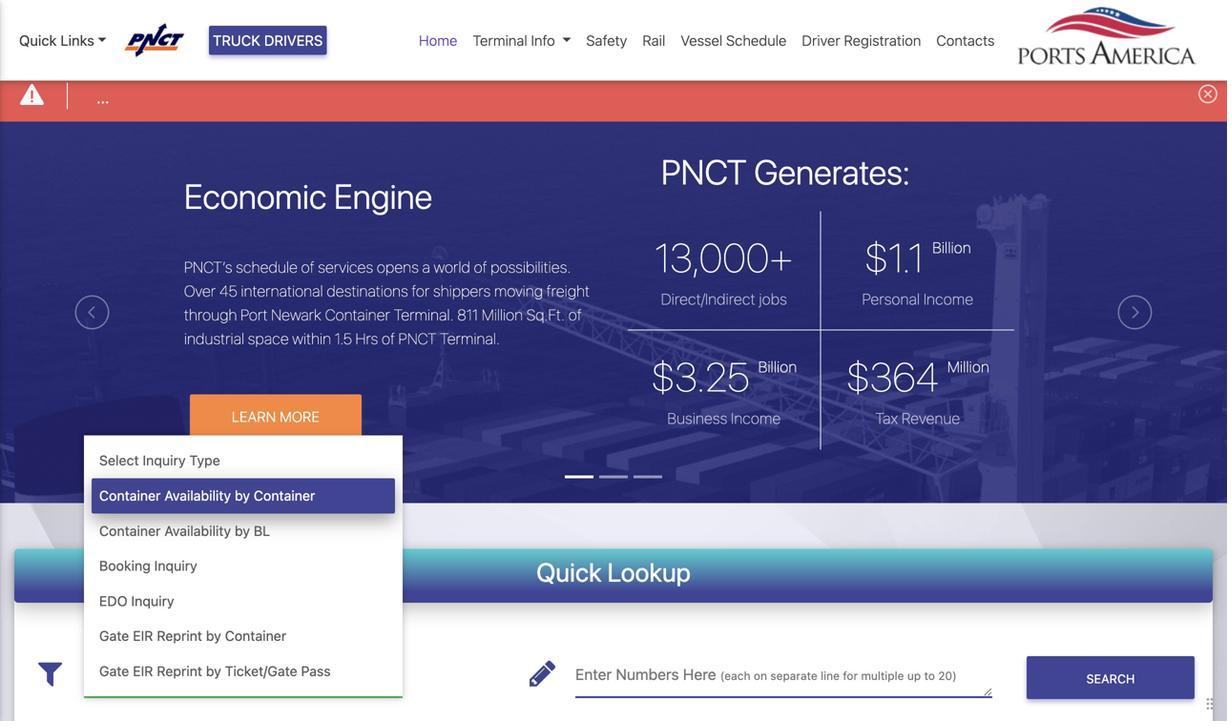 Task type: describe. For each thing, give the bounding box(es) containing it.
search
[[1087, 672, 1135, 686]]

20)
[[939, 670, 957, 683]]

tax
[[876, 410, 898, 428]]

learn more button
[[190, 395, 362, 439]]

home link
[[411, 22, 465, 59]]

safety
[[586, 32, 627, 49]]

1 horizontal spatial pnct
[[661, 151, 747, 192]]

contacts
[[937, 32, 995, 49]]

on
[[754, 670, 767, 683]]

eir for gate eir reprint by container
[[133, 628, 153, 644]]

million inside pnct's schedule of services opens a world of possibilities. over 45 international destinations for shippers moving freight through port newark container terminal.                                 811 million sq.ft. of industrial space within 1.5 hrs of pnct terminal.
[[482, 306, 523, 324]]

terminal
[[473, 32, 528, 49]]

economic engine
[[184, 176, 433, 216]]

of right the hrs
[[382, 330, 395, 348]]

bl
[[254, 523, 270, 539]]

schedule
[[236, 258, 298, 276]]

$364 million
[[846, 353, 990, 401]]

by up container availability by bl
[[235, 488, 250, 504]]

gate eir reprint by container
[[99, 628, 286, 644]]

registration
[[844, 32, 921, 49]]

pnct generates:
[[661, 151, 910, 192]]

container up ticket/gate
[[225, 628, 286, 644]]

vessel
[[681, 32, 723, 49]]

rail
[[643, 32, 666, 49]]

type
[[189, 453, 220, 469]]

billion for $1.1
[[933, 239, 971, 257]]

world
[[434, 258, 470, 276]]

pnct inside pnct's schedule of services opens a world of possibilities. over 45 international destinations for shippers moving freight through port newark container terminal.                                 811 million sq.ft. of industrial space within 1.5 hrs of pnct terminal.
[[399, 330, 437, 348]]

terminal info link
[[465, 22, 579, 59]]

container down select on the bottom left of page
[[99, 488, 161, 504]]

quick for quick lookup
[[536, 557, 602, 588]]

$364
[[846, 353, 939, 401]]

1 vertical spatial terminal.
[[440, 330, 500, 348]]

freight
[[547, 282, 590, 300]]

(each
[[720, 670, 751, 683]]

container inside pnct's schedule of services opens a world of possibilities. over 45 international destinations for shippers moving freight through port newark container terminal.                                 811 million sq.ft. of industrial space within 1.5 hrs of pnct terminal.
[[325, 306, 390, 324]]

inquiry for select
[[143, 453, 186, 469]]

enter numbers here (each on separate line for multiple up to 20)
[[576, 666, 957, 684]]

direct/indirect
[[661, 290, 756, 308]]

close image
[[1199, 84, 1218, 103]]

engine
[[334, 176, 433, 216]]

select
[[99, 453, 139, 469]]

edo inquiry
[[99, 593, 174, 609]]

truck drivers link
[[209, 26, 327, 55]]

of right world at the left top
[[474, 258, 487, 276]]

availability for container
[[164, 488, 231, 504]]

$1.1
[[865, 234, 924, 281]]

lookup
[[608, 557, 691, 588]]

for inside pnct's schedule of services opens a world of possibilities. over 45 international destinations for shippers moving freight through port newark container terminal.                                 811 million sq.ft. of industrial space within 1.5 hrs of pnct terminal.
[[412, 282, 430, 300]]

inquiry for edo
[[131, 593, 174, 609]]

quick links link
[[19, 30, 107, 51]]

driver registration
[[802, 32, 921, 49]]

shippers
[[433, 282, 491, 300]]

tax revenue
[[876, 410, 960, 428]]

of up international
[[301, 258, 315, 276]]

edo
[[99, 593, 128, 609]]

more
[[280, 408, 320, 425]]

driver registration link
[[795, 22, 929, 59]]

economic
[[184, 176, 327, 216]]

container availability by bl
[[99, 523, 270, 539]]

container up booking
[[99, 523, 161, 539]]

...
[[97, 89, 109, 107]]

gate eir reprint by ticket/gate pass
[[99, 663, 331, 680]]

a
[[422, 258, 430, 276]]

13,000+
[[655, 234, 794, 281]]

over
[[184, 282, 216, 300]]

select inquiry type
[[99, 453, 220, 469]]

income for $1.1
[[924, 290, 974, 308]]

container availability by container
[[99, 488, 315, 504]]

space
[[248, 330, 289, 348]]

business income
[[667, 410, 781, 428]]

schedule
[[726, 32, 787, 49]]

pnct's
[[184, 258, 232, 276]]

vessel schedule
[[681, 32, 787, 49]]

services
[[318, 258, 373, 276]]

hrs
[[356, 330, 378, 348]]

▼
[[394, 668, 403, 682]]

$1.1 billion
[[865, 234, 971, 281]]

by left bl
[[235, 523, 250, 539]]

safety link
[[579, 22, 635, 59]]

$3.25
[[651, 353, 750, 401]]

drivers
[[264, 32, 323, 49]]

pass
[[301, 663, 331, 680]]

vessel schedule link
[[673, 22, 795, 59]]

learn
[[232, 408, 276, 425]]



Task type: locate. For each thing, give the bounding box(es) containing it.
welcome to port newmark container terminal image
[[0, 122, 1228, 611]]

pnct
[[661, 151, 747, 192], [399, 330, 437, 348]]

gate
[[99, 628, 129, 644], [99, 663, 129, 680]]

1 availability from the top
[[164, 488, 231, 504]]

billion
[[933, 239, 971, 257], [759, 358, 797, 376]]

by down gate eir reprint by container
[[206, 663, 221, 680]]

container
[[325, 306, 390, 324], [99, 488, 161, 504], [254, 488, 315, 504], [99, 523, 161, 539], [225, 628, 286, 644]]

container up the hrs
[[325, 306, 390, 324]]

pnct right the hrs
[[399, 330, 437, 348]]

billion down jobs
[[759, 358, 797, 376]]

2 gate from the top
[[99, 663, 129, 680]]

million
[[482, 306, 523, 324], [948, 358, 990, 376]]

jobs
[[759, 290, 787, 308]]

0 vertical spatial inquiry
[[143, 453, 186, 469]]

of down freight
[[569, 306, 582, 324]]

0 horizontal spatial for
[[412, 282, 430, 300]]

None text field
[[576, 651, 993, 698]]

home
[[419, 32, 458, 49]]

1 eir from the top
[[133, 628, 153, 644]]

quick left links
[[19, 32, 57, 49]]

booking
[[99, 558, 151, 574]]

0 vertical spatial reprint
[[157, 628, 202, 644]]

income down $3.25 billion
[[731, 410, 781, 428]]

numbers
[[616, 666, 679, 684]]

eir
[[133, 628, 153, 644], [133, 663, 153, 680]]

inquiry for booking
[[154, 558, 197, 574]]

1 horizontal spatial for
[[843, 670, 858, 683]]

terminal. left 811 on the top left
[[394, 306, 454, 324]]

rail link
[[635, 22, 673, 59]]

income down the $1.1 billion
[[924, 290, 974, 308]]

multiple
[[861, 670, 904, 683]]

availability down type
[[164, 488, 231, 504]]

1 vertical spatial million
[[948, 358, 990, 376]]

1 vertical spatial quick
[[536, 557, 602, 588]]

billion right $1.1
[[933, 239, 971, 257]]

quick links
[[19, 32, 94, 49]]

1 horizontal spatial quick
[[536, 557, 602, 588]]

0 horizontal spatial million
[[482, 306, 523, 324]]

0 vertical spatial gate
[[99, 628, 129, 644]]

destinations
[[327, 282, 408, 300]]

eir down "edo inquiry"
[[133, 628, 153, 644]]

gate for gate eir reprint by container
[[99, 628, 129, 644]]

line
[[821, 670, 840, 683]]

eir down gate eir reprint by container
[[133, 663, 153, 680]]

0 vertical spatial pnct
[[661, 151, 747, 192]]

port
[[241, 306, 268, 324]]

0 vertical spatial availability
[[164, 488, 231, 504]]

million down moving at the left top of page
[[482, 306, 523, 324]]

truck
[[213, 32, 260, 49]]

1 vertical spatial billion
[[759, 358, 797, 376]]

to
[[925, 670, 935, 683]]

eir for gate eir reprint by ticket/gate pass
[[133, 663, 153, 680]]

0 horizontal spatial quick
[[19, 32, 57, 49]]

availability down container availability by container
[[164, 523, 231, 539]]

1 vertical spatial pnct
[[399, 330, 437, 348]]

billion inside the $1.1 billion
[[933, 239, 971, 257]]

by up gate eir reprint by ticket/gate pass
[[206, 628, 221, 644]]

pnct up 13,000+
[[661, 151, 747, 192]]

container up bl
[[254, 488, 315, 504]]

0 vertical spatial eir
[[133, 628, 153, 644]]

up
[[908, 670, 921, 683]]

13,000+ direct/indirect jobs
[[655, 234, 794, 308]]

contacts link
[[929, 22, 1003, 59]]

... alert
[[0, 70, 1228, 122]]

reprint for ticket/gate
[[157, 663, 202, 680]]

million up revenue
[[948, 358, 990, 376]]

0 horizontal spatial billion
[[759, 358, 797, 376]]

1 vertical spatial income
[[731, 410, 781, 428]]

quick for quick links
[[19, 32, 57, 49]]

for down a
[[412, 282, 430, 300]]

1 vertical spatial for
[[843, 670, 858, 683]]

driver
[[802, 32, 841, 49]]

1 reprint from the top
[[157, 628, 202, 644]]

gate for gate eir reprint by ticket/gate pass
[[99, 663, 129, 680]]

2 availability from the top
[[164, 523, 231, 539]]

international
[[241, 282, 323, 300]]

quick
[[19, 32, 57, 49], [536, 557, 602, 588]]

income for $3.25
[[731, 410, 781, 428]]

inquiry down container availability by bl
[[154, 558, 197, 574]]

sq.ft.
[[527, 306, 565, 324]]

for inside the enter numbers here (each on separate line for multiple up to 20)
[[843, 670, 858, 683]]

$3.25 billion
[[651, 353, 797, 401]]

through
[[184, 306, 237, 324]]

personal income
[[862, 290, 974, 308]]

for right 'line'
[[843, 670, 858, 683]]

newark
[[271, 306, 322, 324]]

terminal. down 811 on the top left
[[440, 330, 500, 348]]

0 vertical spatial for
[[412, 282, 430, 300]]

1 vertical spatial availability
[[164, 523, 231, 539]]

billion inside $3.25 billion
[[759, 358, 797, 376]]

for
[[412, 282, 430, 300], [843, 670, 858, 683]]

of
[[301, 258, 315, 276], [474, 258, 487, 276], [569, 306, 582, 324], [382, 330, 395, 348]]

2 reprint from the top
[[157, 663, 202, 680]]

reprint up gate eir reprint by ticket/gate pass
[[157, 628, 202, 644]]

billion for $3.25
[[759, 358, 797, 376]]

2 eir from the top
[[133, 663, 153, 680]]

info
[[531, 32, 555, 49]]

1 gate from the top
[[99, 628, 129, 644]]

possibilities.
[[491, 258, 571, 276]]

revenue
[[902, 410, 960, 428]]

truck drivers
[[213, 32, 323, 49]]

reprint
[[157, 628, 202, 644], [157, 663, 202, 680]]

inquiry down booking inquiry
[[131, 593, 174, 609]]

ticket/gate
[[225, 663, 297, 680]]

1 horizontal spatial million
[[948, 358, 990, 376]]

booking inquiry
[[99, 558, 197, 574]]

million inside $364 million
[[948, 358, 990, 376]]

1 vertical spatial gate
[[99, 663, 129, 680]]

0 vertical spatial terminal.
[[394, 306, 454, 324]]

0 vertical spatial quick
[[19, 32, 57, 49]]

quick lookup
[[536, 557, 691, 588]]

1 vertical spatial inquiry
[[154, 558, 197, 574]]

... link
[[97, 86, 109, 109]]

personal
[[862, 290, 920, 308]]

0 horizontal spatial income
[[731, 410, 781, 428]]

pnct's schedule of services opens a world of possibilities. over 45 international destinations for shippers moving freight through port newark container terminal.                                 811 million sq.ft. of industrial space within 1.5 hrs of pnct terminal.
[[184, 258, 590, 348]]

1 horizontal spatial billion
[[933, 239, 971, 257]]

reprint down gate eir reprint by container
[[157, 663, 202, 680]]

terminal info
[[473, 32, 555, 49]]

moving
[[494, 282, 543, 300]]

reprint for container
[[157, 628, 202, 644]]

0 vertical spatial billion
[[933, 239, 971, 257]]

links
[[60, 32, 94, 49]]

opens
[[377, 258, 419, 276]]

availability for bl
[[164, 523, 231, 539]]

by
[[235, 488, 250, 504], [235, 523, 250, 539], [206, 628, 221, 644], [206, 663, 221, 680]]

within
[[292, 330, 331, 348]]

0 vertical spatial million
[[482, 306, 523, 324]]

terminal.
[[394, 306, 454, 324], [440, 330, 500, 348]]

0 horizontal spatial pnct
[[399, 330, 437, 348]]

None text field
[[84, 651, 403, 698]]

1 vertical spatial reprint
[[157, 663, 202, 680]]

business
[[667, 410, 728, 428]]

income
[[924, 290, 974, 308], [731, 410, 781, 428]]

learn more
[[232, 408, 320, 425]]

811
[[457, 306, 478, 324]]

1 vertical spatial eir
[[133, 663, 153, 680]]

generates:
[[754, 151, 910, 192]]

inquiry
[[143, 453, 186, 469], [154, 558, 197, 574], [131, 593, 174, 609]]

1 horizontal spatial income
[[924, 290, 974, 308]]

availability
[[164, 488, 231, 504], [164, 523, 231, 539]]

2 vertical spatial inquiry
[[131, 593, 174, 609]]

inquiry left type
[[143, 453, 186, 469]]

1.5
[[335, 330, 352, 348]]

separate
[[771, 670, 818, 683]]

enter
[[576, 666, 612, 684]]

0 vertical spatial income
[[924, 290, 974, 308]]

quick left 'lookup'
[[536, 557, 602, 588]]

here
[[683, 666, 716, 684]]



Task type: vqa. For each thing, say whether or not it's contained in the screenshot.
(10/9)
no



